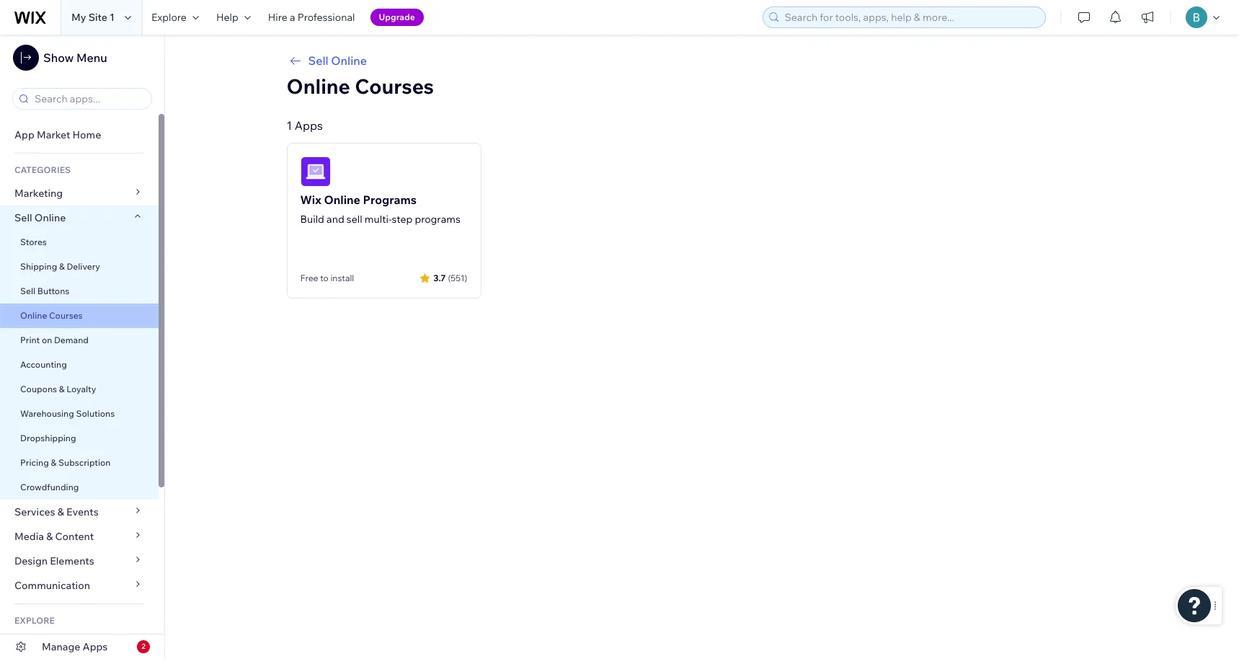 Task type: describe. For each thing, give the bounding box(es) containing it.
market
[[37, 128, 70, 141]]

2
[[141, 642, 146, 651]]

on
[[42, 335, 52, 345]]

stores
[[20, 237, 47, 247]]

stores link
[[0, 230, 159, 255]]

online inside wix online programs build and sell multi-step programs
[[324, 193, 361, 207]]

coupons
[[20, 384, 57, 395]]

wix online programs logo image
[[300, 157, 331, 187]]

manage
[[42, 640, 80, 653]]

courses inside the sidebar element
[[49, 310, 83, 321]]

hire a professional
[[268, 11, 355, 24]]

services
[[14, 506, 55, 519]]

1 horizontal spatial online courses
[[287, 74, 434, 99]]

services & events
[[14, 506, 99, 519]]

show menu button
[[13, 45, 107, 71]]

design elements link
[[0, 549, 159, 573]]

shipping & delivery
[[20, 261, 100, 272]]

sell buttons
[[20, 286, 69, 296]]

dropshipping
[[20, 433, 76, 444]]

3.7 (551)
[[434, 272, 468, 283]]

1 apps
[[287, 118, 323, 133]]

delivery
[[67, 261, 100, 272]]

1 horizontal spatial 1
[[287, 118, 292, 133]]

home
[[72, 128, 101, 141]]

0 vertical spatial courses
[[355, 74, 434, 99]]

step
[[392, 213, 413, 226]]

upgrade button
[[370, 9, 424, 26]]

online up 1 apps
[[287, 74, 350, 99]]

warehousing solutions
[[20, 408, 115, 419]]

sell buttons link
[[0, 279, 159, 304]]

coupons & loyalty link
[[0, 377, 159, 402]]

design elements
[[14, 555, 94, 568]]

1 horizontal spatial sell online link
[[287, 52, 1118, 69]]

crowdfunding link
[[0, 475, 159, 500]]

online up "print"
[[20, 310, 47, 321]]

subscription
[[58, 457, 111, 468]]

build
[[300, 213, 324, 226]]

3.7
[[434, 272, 446, 283]]

warehousing solutions link
[[0, 402, 159, 426]]

warehousing
[[20, 408, 74, 419]]

elements
[[50, 555, 94, 568]]

dropshipping link
[[0, 426, 159, 451]]

explore
[[151, 11, 187, 24]]

shipping & delivery link
[[0, 255, 159, 279]]

online down marketing
[[34, 211, 66, 224]]

show
[[43, 50, 74, 65]]

wix online programs build and sell multi-step programs
[[300, 193, 461, 226]]

a
[[290, 11, 295, 24]]

free to install
[[300, 273, 354, 283]]

app market home link
[[0, 123, 159, 147]]

sell for the sell online link to the left
[[14, 211, 32, 224]]

apps for manage apps
[[83, 640, 108, 653]]

Search apps... field
[[30, 89, 147, 109]]

services & events link
[[0, 500, 159, 524]]

apps for 1 apps
[[295, 118, 323, 133]]

communication
[[14, 579, 92, 592]]

online courses inside the sidebar element
[[20, 310, 83, 321]]

communication link
[[0, 573, 159, 598]]

hire
[[268, 11, 288, 24]]

content
[[55, 530, 94, 543]]

0 vertical spatial sell
[[308, 53, 329, 68]]

manage apps
[[42, 640, 108, 653]]

& for content
[[46, 530, 53, 543]]

categories
[[14, 164, 71, 175]]

print on demand
[[20, 335, 89, 345]]

multi-
[[365, 213, 392, 226]]

demand
[[54, 335, 89, 345]]

upgrade
[[379, 12, 415, 22]]

accounting
[[20, 359, 67, 370]]

free
[[300, 273, 318, 283]]

wix
[[300, 193, 322, 207]]

site
[[88, 11, 107, 24]]



Task type: locate. For each thing, give the bounding box(es) containing it.
professional
[[298, 11, 355, 24]]

0 vertical spatial sell online link
[[287, 52, 1118, 69]]

1 vertical spatial sell online link
[[0, 206, 159, 230]]

2 vertical spatial sell
[[20, 286, 35, 296]]

sell online link
[[287, 52, 1118, 69], [0, 206, 159, 230]]

1 vertical spatial apps
[[83, 640, 108, 653]]

online
[[331, 53, 367, 68], [287, 74, 350, 99], [324, 193, 361, 207], [34, 211, 66, 224], [20, 310, 47, 321]]

sell for sell buttons link
[[20, 286, 35, 296]]

sell down the hire a professional link
[[308, 53, 329, 68]]

& for loyalty
[[59, 384, 65, 395]]

& left events
[[57, 506, 64, 519]]

sell online down the professional at top
[[308, 53, 367, 68]]

sell
[[347, 213, 363, 226]]

& for delivery
[[59, 261, 65, 272]]

buttons
[[37, 286, 69, 296]]

online courses
[[287, 74, 434, 99], [20, 310, 83, 321]]

1 vertical spatial sell online
[[14, 211, 66, 224]]

print on demand link
[[0, 328, 159, 353]]

& left loyalty
[[59, 384, 65, 395]]

&
[[59, 261, 65, 272], [59, 384, 65, 395], [51, 457, 57, 468], [57, 506, 64, 519], [46, 530, 53, 543]]

to
[[320, 273, 329, 283]]

1
[[110, 11, 115, 24], [287, 118, 292, 133]]

help button
[[208, 0, 259, 35]]

sidebar element
[[0, 35, 165, 659]]

pricing & subscription link
[[0, 451, 159, 475]]

0 vertical spatial 1
[[110, 11, 115, 24]]

pricing & subscription
[[20, 457, 111, 468]]

sell left buttons
[[20, 286, 35, 296]]

online courses up 1 apps
[[287, 74, 434, 99]]

& left the delivery
[[59, 261, 65, 272]]

1 vertical spatial 1
[[287, 118, 292, 133]]

crowdfunding
[[20, 482, 79, 493]]

0 horizontal spatial sell online link
[[0, 206, 159, 230]]

pricing
[[20, 457, 49, 468]]

1 horizontal spatial apps
[[295, 118, 323, 133]]

loyalty
[[67, 384, 96, 395]]

app market home
[[14, 128, 101, 141]]

coupons & loyalty
[[20, 384, 96, 395]]

sell online down marketing
[[14, 211, 66, 224]]

explore
[[14, 615, 55, 626]]

print
[[20, 335, 40, 345]]

& inside 'link'
[[59, 384, 65, 395]]

media
[[14, 530, 44, 543]]

apps
[[295, 118, 323, 133], [83, 640, 108, 653]]

& right media
[[46, 530, 53, 543]]

sell up stores
[[14, 211, 32, 224]]

app
[[14, 128, 34, 141]]

online down the professional at top
[[331, 53, 367, 68]]

& right pricing
[[51, 457, 57, 468]]

1 horizontal spatial sell online
[[308, 53, 367, 68]]

my
[[71, 11, 86, 24]]

shipping
[[20, 261, 57, 272]]

sell online inside the sidebar element
[[14, 211, 66, 224]]

0 horizontal spatial online courses
[[20, 310, 83, 321]]

sell
[[308, 53, 329, 68], [14, 211, 32, 224], [20, 286, 35, 296]]

marketing link
[[0, 181, 159, 206]]

programs
[[363, 193, 417, 207]]

marketing
[[14, 187, 63, 200]]

online courses link
[[0, 304, 159, 328]]

1 vertical spatial courses
[[49, 310, 83, 321]]

menu
[[76, 50, 107, 65]]

0 vertical spatial sell online
[[308, 53, 367, 68]]

help
[[216, 11, 239, 24]]

(551)
[[448, 272, 468, 283]]

hire a professional link
[[259, 0, 364, 35]]

online courses down buttons
[[20, 310, 83, 321]]

show menu
[[43, 50, 107, 65]]

courses
[[355, 74, 434, 99], [49, 310, 83, 321]]

design
[[14, 555, 48, 568]]

my site 1
[[71, 11, 115, 24]]

1 vertical spatial online courses
[[20, 310, 83, 321]]

courses up demand
[[49, 310, 83, 321]]

sell inside sell buttons link
[[20, 286, 35, 296]]

sell online
[[308, 53, 367, 68], [14, 211, 66, 224]]

courses down the upgrade button
[[355, 74, 434, 99]]

media & content link
[[0, 524, 159, 549]]

solutions
[[76, 408, 115, 419]]

apps inside the sidebar element
[[83, 640, 108, 653]]

1 vertical spatial sell
[[14, 211, 32, 224]]

install
[[331, 273, 354, 283]]

online up and
[[324, 193, 361, 207]]

events
[[66, 506, 99, 519]]

& for subscription
[[51, 457, 57, 468]]

programs
[[415, 213, 461, 226]]

apps right "manage" on the left bottom of page
[[83, 640, 108, 653]]

& for events
[[57, 506, 64, 519]]

0 horizontal spatial sell online
[[14, 211, 66, 224]]

0 horizontal spatial courses
[[49, 310, 83, 321]]

0 horizontal spatial apps
[[83, 640, 108, 653]]

accounting link
[[0, 353, 159, 377]]

0 vertical spatial apps
[[295, 118, 323, 133]]

1 horizontal spatial courses
[[355, 74, 434, 99]]

apps up 'wix online programs logo'
[[295, 118, 323, 133]]

0 vertical spatial online courses
[[287, 74, 434, 99]]

media & content
[[14, 530, 94, 543]]

0 horizontal spatial 1
[[110, 11, 115, 24]]

Search for tools, apps, help & more... field
[[781, 7, 1041, 27]]

and
[[327, 213, 345, 226]]



Task type: vqa. For each thing, say whether or not it's contained in the screenshot.
field
no



